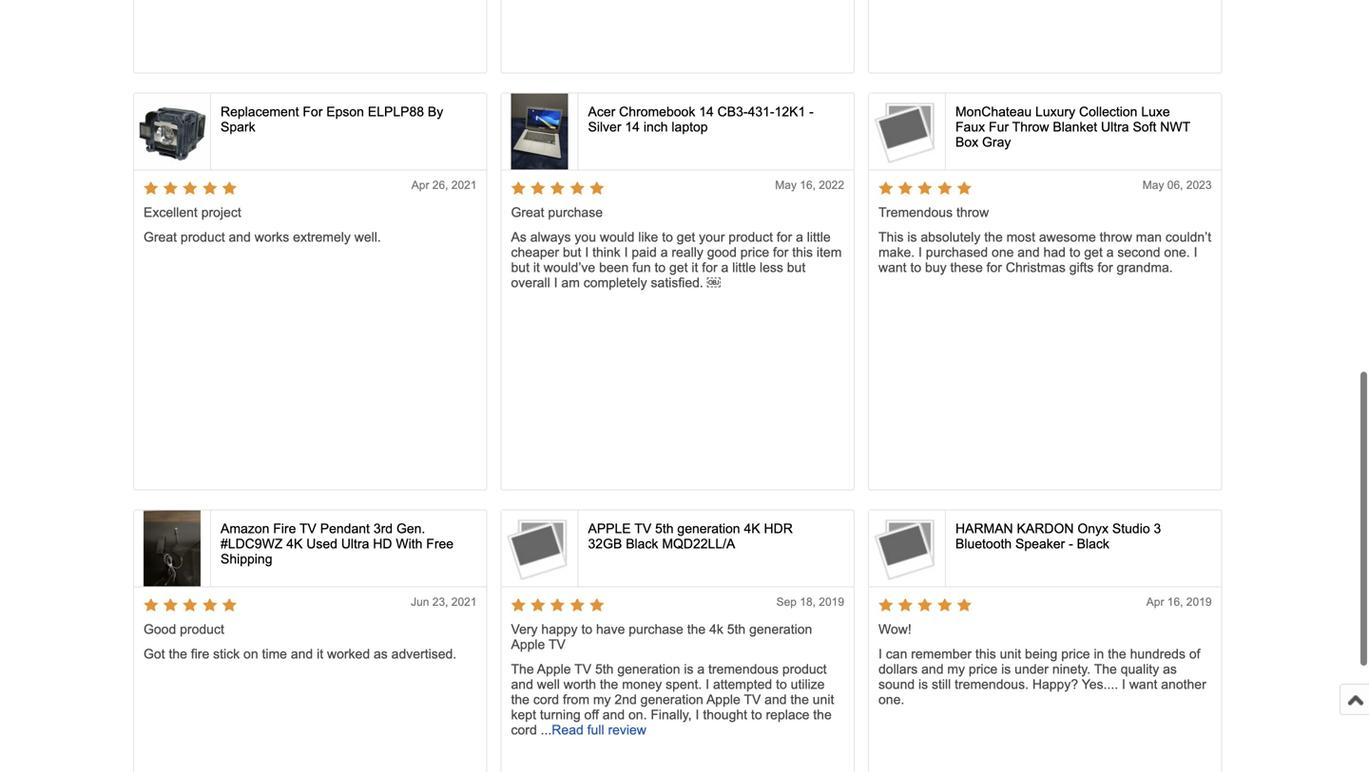 Task type: locate. For each thing, give the bounding box(es) containing it.
buy
[[925, 261, 947, 275]]

0 horizontal spatial 16,
[[800, 179, 816, 192]]

0 vertical spatial -
[[809, 105, 814, 119]]

this left item
[[792, 245, 813, 260]]

0 horizontal spatial the
[[511, 663, 534, 677]]

0 horizontal spatial my
[[593, 693, 611, 708]]

i left "can"
[[878, 647, 882, 662]]

i right finally,
[[695, 708, 699, 723]]

0 vertical spatial want
[[878, 261, 907, 275]]

thought
[[703, 708, 747, 723]]

cord down well
[[533, 693, 559, 708]]

1 vertical spatial one.
[[878, 693, 904, 708]]

2021 right the 26,
[[451, 179, 477, 192]]

1 horizontal spatial great
[[511, 205, 544, 220]]

second
[[1117, 245, 1160, 260]]

harman kardon onyx studio 3 bluetooth speaker - black image
[[869, 511, 945, 587]]

it down cheaper
[[533, 261, 540, 275]]

spent.
[[666, 678, 702, 693]]

is right this
[[907, 230, 917, 245]]

0 horizontal spatial black
[[626, 537, 658, 552]]

want down make.
[[878, 261, 907, 275]]

4k
[[744, 522, 760, 537], [286, 537, 303, 552]]

14 up laptop on the top
[[699, 105, 714, 119]]

apr up hundreds
[[1146, 596, 1164, 609]]

1 vertical spatial apr
[[1146, 596, 1164, 609]]

2 may from the left
[[1143, 179, 1164, 192]]

my
[[947, 663, 965, 677], [593, 693, 611, 708]]

2019
[[819, 596, 844, 609], [1186, 596, 1212, 609]]

0 vertical spatial price
[[740, 245, 769, 260]]

soft
[[1133, 120, 1156, 135]]

0 vertical spatial one.
[[1164, 245, 1190, 260]]

cord down the kept in the bottom of the page
[[511, 724, 537, 738]]

0 vertical spatial my
[[947, 663, 965, 677]]

monchateau
[[955, 105, 1032, 119]]

acer chromebook 14 cb3-431-12k1 - silver 14 inch laptop image
[[511, 94, 568, 170]]

2019 for i can remember this unit being price in the hundreds of dollars and my price is under ninety. the quality as sound is still tremendous. happy? yes.... i want another one.
[[1186, 596, 1212, 609]]

- inside the harman kardon onyx studio 3 bluetooth speaker - black
[[1069, 537, 1073, 552]]

1 vertical spatial this
[[975, 647, 996, 662]]

luxe
[[1141, 105, 1170, 119]]

apple up well
[[537, 663, 571, 677]]

2 2019 from the left
[[1186, 596, 1212, 609]]

tremendous
[[878, 205, 953, 220]]

excellent
[[144, 205, 198, 220]]

great
[[511, 205, 544, 220], [144, 230, 177, 245]]

black down apple
[[626, 537, 658, 552]]

0 horizontal spatial may
[[775, 179, 797, 192]]

0 vertical spatial 4k
[[744, 522, 760, 537]]

good
[[144, 623, 176, 637]]

black down onyx
[[1077, 537, 1109, 552]]

sep
[[776, 596, 797, 609]]

16,
[[800, 179, 816, 192], [1167, 596, 1183, 609]]

great up the as
[[511, 205, 544, 220]]

less
[[760, 261, 783, 275]]

1 horizontal spatial apr
[[1146, 596, 1164, 609]]

apr 26, 2021
[[411, 179, 477, 192]]

sound
[[878, 678, 915, 693]]

used
[[306, 537, 337, 552]]

item
[[817, 245, 842, 260]]

ultra down pendant
[[341, 537, 369, 552]]

may for couldn't
[[1143, 179, 1164, 192]]

1 may from the left
[[775, 179, 797, 192]]

1 vertical spatial unit
[[813, 693, 834, 708]]

5th inside very happy to have purchase the 4k 5th generation apple tv
[[727, 623, 746, 637]]

ultra inside monchateau luxury collection luxe faux fur throw blanket ultra soft nwt box gray
[[1101, 120, 1129, 135]]

- right 12k1
[[809, 105, 814, 119]]

purchase up "you"
[[548, 205, 603, 220]]

0 horizontal spatial great
[[144, 230, 177, 245]]

want
[[878, 261, 907, 275], [1129, 678, 1157, 693]]

review
[[608, 724, 646, 738]]

5 stars image up "great purchase"
[[511, 182, 606, 198]]

1 horizontal spatial may
[[1143, 179, 1164, 192]]

tv up used
[[299, 522, 316, 537]]

5th right 4k
[[727, 623, 746, 637]]

4k left hdr at the right
[[744, 522, 760, 537]]

apple up thought
[[706, 693, 740, 708]]

0 horizontal spatial one.
[[878, 693, 904, 708]]

1 horizontal spatial 14
[[699, 105, 714, 119]]

price up "ninety."
[[1061, 647, 1090, 662]]

16, up hundreds
[[1167, 596, 1183, 609]]

the
[[511, 663, 534, 677], [1094, 663, 1117, 677]]

5 stars image up the happy
[[511, 599, 606, 616]]

1 vertical spatial 4k
[[286, 537, 303, 552]]

apr
[[411, 179, 429, 192], [1146, 596, 1164, 609]]

great purchase
[[511, 205, 603, 220]]

is up spent.
[[684, 663, 694, 677]]

product up 'utilize'
[[782, 663, 827, 677]]

2 vertical spatial price
[[969, 663, 998, 677]]

turning
[[540, 708, 581, 723]]

replacement for epson elplp88 by spark image
[[134, 94, 210, 170]]

it down really
[[692, 261, 698, 275]]

throw up absolutely
[[956, 205, 989, 220]]

0 vertical spatial unit
[[1000, 647, 1021, 662]]

this up "tremendous."
[[975, 647, 996, 662]]

my up off
[[593, 693, 611, 708]]

- down kardon
[[1069, 537, 1073, 552]]

2019 up of
[[1186, 596, 1212, 609]]

1 horizontal spatial but
[[563, 245, 581, 260]]

purchase inside very happy to have purchase the 4k 5th generation apple tv
[[629, 623, 683, 637]]

always
[[530, 230, 571, 245]]

may 06, 2023
[[1143, 179, 1212, 192]]

these
[[950, 261, 983, 275]]

generation
[[677, 522, 740, 537], [749, 623, 812, 637], [617, 663, 680, 677], [640, 693, 703, 708]]

may left 06,
[[1143, 179, 1164, 192]]

0 vertical spatial purchase
[[548, 205, 603, 220]]

good
[[707, 245, 737, 260]]

great for great purchase
[[511, 205, 544, 220]]

2 vertical spatial apple
[[706, 693, 740, 708]]

0 vertical spatial this
[[792, 245, 813, 260]]

cord
[[533, 693, 559, 708], [511, 724, 537, 738]]

1 horizontal spatial this
[[975, 647, 996, 662]]

little up item
[[807, 230, 831, 245]]

2021
[[451, 179, 477, 192], [451, 596, 477, 609]]

0 horizontal spatial as
[[374, 647, 388, 662]]

great down excellent
[[144, 230, 177, 245]]

got
[[144, 647, 165, 662]]

0 horizontal spatial 5th
[[595, 663, 614, 677]]

unit down 'utilize'
[[813, 693, 834, 708]]

0 horizontal spatial 14
[[625, 120, 640, 135]]

purchase right have
[[629, 623, 683, 637]]

4k inside the "apple tv 5th generation 4k hdr 32gb black mqd22ll/a"
[[744, 522, 760, 537]]

5 stars image for throw
[[878, 182, 973, 198]]

and inside this is absolutely the most awesome throw man couldn't make. i purchased one and had to get a second one. i want to buy these for christmas gifts for grandma.
[[1018, 245, 1040, 260]]

2022
[[819, 179, 844, 192]]

2 black from the left
[[1077, 537, 1109, 552]]

5 stars image for product
[[144, 599, 238, 616]]

price
[[740, 245, 769, 260], [1061, 647, 1090, 662], [969, 663, 998, 677]]

0 horizontal spatial apr
[[411, 179, 429, 192]]

product inside the apple tv 5th generation is a tremendous product and well worth the money spent. i attempted to utilize the cord from my 2nd generation apple tv and the unit kept turning off and on. finally, i thought to replace the cord
[[782, 663, 827, 677]]

2019 for the apple tv 5th generation is a tremendous product and well worth the money spent. i attempted to utilize the cord from my 2nd generation apple tv and the unit kept turning off and on. finally, i thought to replace the cord
[[819, 596, 844, 609]]

1 the from the left
[[511, 663, 534, 677]]

2 the from the left
[[1094, 663, 1117, 677]]

a up spent.
[[697, 663, 705, 677]]

faux
[[955, 120, 985, 135]]

1 horizontal spatial ultra
[[1101, 120, 1129, 135]]

the down very
[[511, 663, 534, 677]]

the up yes.... on the right of the page
[[1094, 663, 1117, 677]]

1 horizontal spatial the
[[1094, 663, 1117, 677]]

box
[[955, 135, 978, 150]]

16, left 2022
[[800, 179, 816, 192]]

absolutely
[[921, 230, 981, 245]]

1 vertical spatial my
[[593, 693, 611, 708]]

black
[[626, 537, 658, 552], [1077, 537, 1109, 552]]

and down remember
[[921, 663, 944, 677]]

to
[[662, 230, 673, 245], [1069, 245, 1080, 260], [655, 261, 666, 275], [910, 261, 921, 275], [581, 623, 592, 637], [776, 678, 787, 693], [751, 708, 762, 723]]

amazon fire tv pendant 3rd gen. #ldc9wz 4k used ultra hd with free shipping
[[221, 522, 454, 567]]

amazon
[[221, 522, 269, 537]]

shipping
[[221, 552, 272, 567]]

ultra down collection
[[1101, 120, 1129, 135]]

2 2021 from the top
[[451, 596, 477, 609]]

1 horizontal spatial want
[[1129, 678, 1157, 693]]

0 vertical spatial apr
[[411, 179, 429, 192]]

431-
[[748, 105, 774, 119]]

1 vertical spatial great
[[144, 230, 177, 245]]

1 horizontal spatial -
[[1069, 537, 1073, 552]]

0 vertical spatial throw
[[956, 205, 989, 220]]

1 horizontal spatial 2019
[[1186, 596, 1212, 609]]

paid
[[632, 245, 657, 260]]

1 horizontal spatial as
[[1163, 663, 1177, 677]]

purchase
[[548, 205, 603, 220], [629, 623, 683, 637]]

0 horizontal spatial want
[[878, 261, 907, 275]]

1 horizontal spatial little
[[807, 230, 831, 245]]

and up christmas
[[1018, 245, 1040, 260]]

remember
[[911, 647, 972, 662]]

5th inside the apple tv 5th generation is a tremendous product and well worth the money spent. i attempted to utilize the cord from my 2nd generation apple tv and the unit kept turning off and on. finally, i thought to replace the cord
[[595, 663, 614, 677]]

this is absolutely the most awesome throw man couldn't make. i purchased one and had to get a second one. i want to buy these for christmas gifts for grandma.
[[878, 230, 1211, 275]]

0 horizontal spatial it
[[317, 647, 323, 662]]

apple
[[511, 638, 545, 653], [537, 663, 571, 677], [706, 693, 740, 708]]

generation up mqd22ll/a
[[677, 522, 740, 537]]

my inside i can remember this unit being price in the hundreds of dollars and my price is under ninety. the quality as sound is still tremendous. happy? yes.... i want another one.
[[947, 663, 965, 677]]

2 horizontal spatial 5th
[[727, 623, 746, 637]]

1 horizontal spatial unit
[[1000, 647, 1021, 662]]

i right make.
[[918, 245, 922, 260]]

1 vertical spatial 16,
[[1167, 596, 1183, 609]]

0 vertical spatial 2021
[[451, 179, 477, 192]]

5th up worth
[[595, 663, 614, 677]]

am
[[561, 276, 580, 290]]

stick
[[213, 647, 240, 662]]

time
[[262, 647, 287, 662]]

1 horizontal spatial one.
[[1164, 245, 1190, 260]]

1 black from the left
[[626, 537, 658, 552]]

0 horizontal spatial 4k
[[286, 537, 303, 552]]

5 stars image up tremendous throw
[[878, 182, 973, 198]]

to right fun
[[655, 261, 666, 275]]

1 vertical spatial as
[[1163, 663, 1177, 677]]

1 horizontal spatial my
[[947, 663, 965, 677]]

may
[[775, 179, 797, 192], [1143, 179, 1164, 192]]

1 vertical spatial little
[[732, 261, 756, 275]]

0 horizontal spatial ultra
[[341, 537, 369, 552]]

0 vertical spatial 16,
[[800, 179, 816, 192]]

1 vertical spatial throw
[[1100, 230, 1132, 245]]

is inside the apple tv 5th generation is a tremendous product and well worth the money spent. i attempted to utilize the cord from my 2nd generation apple tv and the unit kept turning off and on. finally, i thought to replace the cord
[[684, 663, 694, 677]]

1 vertical spatial get
[[1084, 245, 1103, 260]]

yes....
[[1082, 678, 1118, 693]]

apr left the 26,
[[411, 179, 429, 192]]

1 vertical spatial -
[[1069, 537, 1073, 552]]

unit up under
[[1000, 647, 1021, 662]]

unit inside i can remember this unit being price in the hundreds of dollars and my price is under ninety. the quality as sound is still tremendous. happy? yes.... i want another one.
[[1000, 647, 1021, 662]]

0 vertical spatial ultra
[[1101, 120, 1129, 135]]

2 vertical spatial 5th
[[595, 663, 614, 677]]

one. down sound on the bottom
[[878, 693, 904, 708]]

5 stars image up excellent project
[[144, 182, 238, 198]]

may for product
[[775, 179, 797, 192]]

very happy to have purchase the 4k 5th generation apple tv
[[511, 623, 812, 653]]

i down would
[[624, 245, 628, 260]]

and left well
[[511, 678, 533, 693]]

acer
[[588, 105, 615, 119]]

a left second
[[1106, 245, 1114, 260]]

2 horizontal spatial price
[[1061, 647, 1090, 662]]

but up overall
[[511, 261, 530, 275]]

get up really
[[677, 230, 695, 245]]

1 horizontal spatial 5th
[[655, 522, 674, 537]]

tv inside very happy to have purchase the 4k 5th generation apple tv
[[549, 638, 566, 653]]

advertised.
[[391, 647, 456, 662]]

apple inside very happy to have purchase the 4k 5th generation apple tv
[[511, 638, 545, 653]]

throw up second
[[1100, 230, 1132, 245]]

but
[[563, 245, 581, 260], [511, 261, 530, 275], [787, 261, 805, 275]]

0 horizontal spatial this
[[792, 245, 813, 260]]

kardon
[[1017, 522, 1074, 537]]

0 horizontal spatial little
[[732, 261, 756, 275]]

one. inside i can remember this unit being price in the hundreds of dollars and my price is under ninety. the quality as sound is still tremendous. happy? yes.... i want another one.
[[878, 693, 904, 708]]

1 vertical spatial cord
[[511, 724, 537, 738]]

had
[[1043, 245, 1066, 260]]

harman
[[955, 522, 1013, 537]]

replacement for epson elplp88 by spark
[[221, 105, 443, 135]]

2 horizontal spatial it
[[692, 261, 698, 275]]

utilize
[[791, 678, 825, 693]]

onyx
[[1078, 522, 1109, 537]]

1 2021 from the top
[[451, 179, 477, 192]]

dollars
[[878, 663, 918, 677]]

want inside this is absolutely the most awesome throw man couldn't make. i purchased one and had to get a second one. i want to buy these for christmas gifts for grandma.
[[878, 261, 907, 275]]

tv inside amazon fire tv pendant 3rd gen. #ldc9wz 4k used ultra hd with free shipping
[[299, 522, 316, 537]]

apple tv 5th generation 4k hdr 32gb black mqd22ll/a
[[588, 522, 793, 552]]

but up would've
[[563, 245, 581, 260]]

i down "quality"
[[1122, 678, 1126, 693]]

generation down sep at the bottom of page
[[749, 623, 812, 637]]

pendant
[[320, 522, 370, 537]]

1 vertical spatial purchase
[[629, 623, 683, 637]]

5 stars image
[[144, 182, 238, 198], [511, 182, 606, 198], [878, 182, 973, 198], [144, 599, 238, 616], [511, 599, 606, 616], [878, 599, 973, 616]]

little down good
[[732, 261, 756, 275]]

0 vertical spatial apple
[[511, 638, 545, 653]]

1 vertical spatial want
[[1129, 678, 1157, 693]]

0 vertical spatial little
[[807, 230, 831, 245]]

the inside this is absolutely the most awesome throw man couldn't make. i purchased one and had to get a second one. i want to buy these for christmas gifts for grandma.
[[984, 230, 1003, 245]]

gen.
[[396, 522, 425, 537]]

0 horizontal spatial unit
[[813, 693, 834, 708]]

is up "tremendous."
[[1001, 663, 1011, 677]]

1 horizontal spatial 4k
[[744, 522, 760, 537]]

0 horizontal spatial throw
[[956, 205, 989, 220]]

this inside the as always you would like to get your product for a little cheaper but i think i paid a really good price for this item but it would've been fun to get it for a little less but overall i am completely satisfied. ￼
[[792, 245, 813, 260]]

0 horizontal spatial price
[[740, 245, 769, 260]]

as right worked
[[374, 647, 388, 662]]

bluetooth
[[955, 537, 1012, 552]]

this
[[792, 245, 813, 260], [975, 647, 996, 662]]

1 horizontal spatial black
[[1077, 537, 1109, 552]]

tv down the happy
[[549, 638, 566, 653]]

1 vertical spatial ultra
[[341, 537, 369, 552]]

this inside i can remember this unit being price in the hundreds of dollars and my price is under ninety. the quality as sound is still tremendous. happy? yes.... i want another one.
[[975, 647, 996, 662]]

but right 'less' at right
[[787, 261, 805, 275]]

1 vertical spatial 5th
[[727, 623, 746, 637]]

4k down fire
[[286, 537, 303, 552]]

product up good
[[729, 230, 773, 245]]

want down "quality"
[[1129, 678, 1157, 693]]

5 stars image for project
[[144, 182, 238, 198]]

it left worked
[[317, 647, 323, 662]]

get up satisfied.
[[669, 261, 688, 275]]

to left have
[[581, 623, 592, 637]]

one. down couldn't
[[1164, 245, 1190, 260]]

0 horizontal spatial -
[[809, 105, 814, 119]]

your
[[699, 230, 725, 245]]

kept
[[511, 708, 536, 723]]

i left 'am'
[[554, 276, 558, 290]]

as
[[511, 230, 527, 245]]

1 vertical spatial 2021
[[451, 596, 477, 609]]

0 vertical spatial as
[[374, 647, 388, 662]]

1 horizontal spatial purchase
[[629, 623, 683, 637]]

ninety.
[[1052, 663, 1091, 677]]

1 horizontal spatial throw
[[1100, 230, 1132, 245]]

0 vertical spatial 5th
[[655, 522, 674, 537]]

a right 'paid'
[[660, 245, 668, 260]]

a down may 16, 2022
[[796, 230, 803, 245]]

1 horizontal spatial 16,
[[1167, 596, 1183, 609]]

0 vertical spatial great
[[511, 205, 544, 220]]

christmas
[[1006, 261, 1066, 275]]

2021 for amazon fire tv pendant 3rd gen. #ldc9wz 4k used ultra hd with free shipping
[[451, 596, 477, 609]]

price up "tremendous."
[[969, 663, 998, 677]]

quality
[[1121, 663, 1159, 677]]

0 horizontal spatial but
[[511, 261, 530, 275]]

5th up mqd22ll/a
[[655, 522, 674, 537]]

16, for of
[[1167, 596, 1183, 609]]

0 horizontal spatial 2019
[[819, 596, 844, 609]]

1 2019 from the left
[[819, 596, 844, 609]]



Task type: vqa. For each thing, say whether or not it's contained in the screenshot.
Shop by category 'banner'
no



Task type: describe. For each thing, give the bounding box(es) containing it.
worked
[[327, 647, 370, 662]]

product down excellent project
[[181, 230, 225, 245]]

5 stars image up "wow!"
[[878, 599, 973, 616]]

tv inside the "apple tv 5th generation 4k hdr 32gb black mqd22ll/a"
[[634, 522, 651, 537]]

the inside the apple tv 5th generation is a tremendous product and well worth the money spent. i attempted to utilize the cord from my 2nd generation apple tv and the unit kept turning off and on. finally, i thought to replace the cord
[[511, 663, 534, 677]]

you
[[575, 230, 596, 245]]

the inside i can remember this unit being price in the hundreds of dollars and my price is under ninety. the quality as sound is still tremendous. happy? yes.... i want another one.
[[1094, 663, 1117, 677]]

a down good
[[721, 261, 729, 275]]

4k
[[709, 623, 723, 637]]

attempted
[[713, 678, 772, 693]]

to inside very happy to have purchase the 4k 5th generation apple tv
[[581, 623, 592, 637]]

2021 for replacement for epson elplp88 by spark
[[451, 179, 477, 192]]

tv down attempted
[[744, 693, 761, 708]]

read full review link
[[552, 724, 646, 738]]

amazon fire tv pendant 3rd gen. #ldc9wz 4k used ultra hd with free shipping image
[[144, 511, 201, 587]]

as always you would like to get your product for a little cheaper but i think i paid a really good price for this item but it would've been fun to get it for a little less but overall i am completely satisfied. ￼
[[511, 230, 842, 290]]

acer chromebook 14 cb3-431-12k1 - silver 14 inch laptop
[[588, 105, 814, 135]]

may 16, 2022
[[775, 179, 844, 192]]

spark
[[221, 120, 255, 135]]

a inside this is absolutely the most awesome throw man couldn't make. i purchased one and had to get a second one. i want to buy these for christmas gifts for grandma.
[[1106, 245, 1114, 260]]

23,
[[432, 596, 448, 609]]

3
[[1154, 522, 1161, 537]]

studio
[[1112, 522, 1150, 537]]

well.
[[354, 230, 381, 245]]

free
[[426, 537, 454, 552]]

to left replace
[[751, 708, 762, 723]]

completely
[[584, 276, 647, 290]]

couldn't
[[1166, 230, 1211, 245]]

works
[[255, 230, 289, 245]]

read
[[552, 724, 584, 738]]

apple tv 5th generation 4k hdr 32gb black mqd22ll/a image
[[502, 511, 578, 587]]

mqd22ll/a
[[662, 537, 735, 552]]

the inside i can remember this unit being price in the hundreds of dollars and my price is under ninety. the quality as sound is still tremendous. happy? yes.... i want another one.
[[1108, 647, 1126, 662]]

throw inside this is absolutely the most awesome throw man couldn't make. i purchased one and had to get a second one. i want to buy these for christmas gifts for grandma.
[[1100, 230, 1132, 245]]

is left still
[[918, 678, 928, 693]]

with
[[396, 537, 422, 552]]

like
[[638, 230, 658, 245]]

i down couldn't
[[1194, 245, 1197, 260]]

3rd
[[373, 522, 393, 537]]

5th inside the "apple tv 5th generation 4k hdr 32gb black mqd22ll/a"
[[655, 522, 674, 537]]

finally,
[[651, 708, 692, 723]]

- inside acer chromebook 14 cb3-431-12k1 - silver 14 inch laptop
[[809, 105, 814, 119]]

well
[[537, 678, 560, 693]]

grandma.
[[1117, 261, 1173, 275]]

on
[[243, 647, 258, 662]]

can
[[886, 647, 907, 662]]

and down the 2nd
[[603, 708, 625, 723]]

full
[[587, 724, 604, 738]]

...
[[541, 724, 552, 738]]

have
[[596, 623, 625, 637]]

gifts
[[1069, 261, 1094, 275]]

of
[[1189, 647, 1200, 662]]

and right the time
[[291, 647, 313, 662]]

a inside the apple tv 5th generation is a tremendous product and well worth the money spent. i attempted to utilize the cord from my 2nd generation apple tv and the unit kept turning off and on. finally, i thought to replace the cord
[[697, 663, 705, 677]]

0 vertical spatial 14
[[699, 105, 714, 119]]

tremendous.
[[955, 678, 1029, 693]]

great for great product and works extremely well.
[[144, 230, 177, 245]]

0 vertical spatial cord
[[533, 693, 559, 708]]

think
[[592, 245, 621, 260]]

the inside very happy to have purchase the 4k 5th generation apple tv
[[687, 623, 706, 637]]

... read full review
[[541, 724, 646, 738]]

price inside the as always you would like to get your product for a little cheaper but i think i paid a really good price for this item but it would've been fun to get it for a little less but overall i am completely satisfied. ￼
[[740, 245, 769, 260]]

and up replace
[[765, 693, 787, 708]]

generation up finally,
[[640, 693, 703, 708]]

5 stars image for happy
[[511, 599, 606, 616]]

black inside the "apple tv 5th generation 4k hdr 32gb black mqd22ll/a"
[[626, 537, 658, 552]]

very
[[511, 623, 538, 637]]

#ldc9wz
[[221, 537, 283, 552]]

money
[[622, 678, 662, 693]]

5 stars image for purchase
[[511, 182, 606, 198]]

most
[[1006, 230, 1035, 245]]

replace
[[766, 708, 809, 723]]

16, for a
[[800, 179, 816, 192]]

replacement
[[221, 105, 299, 119]]

and down project
[[229, 230, 251, 245]]

man
[[1136, 230, 1162, 245]]

really
[[672, 245, 703, 260]]

my inside the apple tv 5th generation is a tremendous product and well worth the money spent. i attempted to utilize the cord from my 2nd generation apple tv and the unit kept turning off and on. finally, i thought to replace the cord
[[593, 693, 611, 708]]

to left buy at top
[[910, 261, 921, 275]]

fun
[[632, 261, 651, 275]]

one
[[992, 245, 1014, 260]]

happy
[[541, 623, 578, 637]]

product inside the as always you would like to get your product for a little cheaper but i think i paid a really good price for this item but it would've been fun to get it for a little less but overall i am completely satisfied. ￼
[[729, 230, 773, 245]]

want inside i can remember this unit being price in the hundreds of dollars and my price is under ninety. the quality as sound is still tremendous. happy? yes.... i want another one.
[[1129, 678, 1157, 693]]

cheaper
[[511, 245, 559, 260]]

hundreds
[[1130, 647, 1186, 662]]

black inside the harman kardon onyx studio 3 bluetooth speaker - black
[[1077, 537, 1109, 552]]

to up gifts
[[1069, 245, 1080, 260]]

get inside this is absolutely the most awesome throw man couldn't make. i purchased one and had to get a second one. i want to buy these for christmas gifts for grandma.
[[1084, 245, 1103, 260]]

0 vertical spatial get
[[677, 230, 695, 245]]

0 horizontal spatial purchase
[[548, 205, 603, 220]]

epson
[[326, 105, 364, 119]]

apr for replacement for epson elplp88 by spark
[[411, 179, 429, 192]]

product up "fire"
[[180, 623, 224, 637]]

generation up money
[[617, 663, 680, 677]]

this
[[878, 230, 904, 245]]

1 horizontal spatial price
[[969, 663, 998, 677]]

1 horizontal spatial it
[[533, 261, 540, 275]]

another
[[1161, 678, 1206, 693]]

1 vertical spatial 14
[[625, 120, 640, 135]]

and inside i can remember this unit being price in the hundreds of dollars and my price is under ninety. the quality as sound is still tremendous. happy? yes.... i want another one.
[[921, 663, 944, 677]]

to left 'utilize'
[[776, 678, 787, 693]]

good product
[[144, 623, 224, 637]]

excellent project
[[144, 205, 241, 220]]

wow!
[[878, 623, 912, 637]]

apple
[[588, 522, 631, 537]]

by
[[428, 105, 443, 119]]

from
[[563, 693, 589, 708]]

unit inside the apple tv 5th generation is a tremendous product and well worth the money spent. i attempted to utilize the cord from my 2nd generation apple tv and the unit kept turning off and on. finally, i thought to replace the cord
[[813, 693, 834, 708]]

tv up worth
[[574, 663, 591, 677]]

as inside i can remember this unit being price in the hundreds of dollars and my price is under ninety. the quality as sound is still tremendous. happy? yes.... i want another one.
[[1163, 663, 1177, 677]]

nwt
[[1160, 120, 1190, 135]]

26,
[[432, 179, 448, 192]]

luxury
[[1035, 105, 1075, 119]]

one. inside this is absolutely the most awesome throw man couldn't make. i purchased one and had to get a second one. i want to buy these for christmas gifts for grandma.
[[1164, 245, 1190, 260]]

worth
[[564, 678, 596, 693]]

generation inside very happy to have purchase the 4k 5th generation apple tv
[[749, 623, 812, 637]]

tremendous
[[708, 663, 779, 677]]

make.
[[878, 245, 915, 260]]

i can remember this unit being price in the hundreds of dollars and my price is under ninety. the quality as sound is still tremendous. happy? yes.... i want another one.
[[878, 647, 1206, 708]]

i down "you"
[[585, 245, 589, 260]]

4k inside amazon fire tv pendant 3rd gen. #ldc9wz 4k used ultra hd with free shipping
[[286, 537, 303, 552]]

1 vertical spatial price
[[1061, 647, 1090, 662]]

2 vertical spatial get
[[669, 261, 688, 275]]

generation inside the "apple tv 5th generation 4k hdr 32gb black mqd22ll/a"
[[677, 522, 740, 537]]

laptop
[[672, 120, 708, 135]]

i right spent.
[[706, 678, 709, 693]]

cb3-
[[717, 105, 748, 119]]

is inside this is absolutely the most awesome throw man couldn't make. i purchased one and had to get a second one. i want to buy these for christmas gifts for grandma.
[[907, 230, 917, 245]]

harman kardon onyx studio 3 bluetooth speaker - black
[[955, 522, 1161, 552]]

1 vertical spatial apple
[[537, 663, 571, 677]]

2nd
[[615, 693, 637, 708]]

blanket
[[1053, 120, 1097, 135]]

2023
[[1186, 179, 1212, 192]]

apr 16, 2019
[[1146, 596, 1212, 609]]

the apple tv 5th generation is a tremendous product and well worth the money spent. i attempted to utilize the cord from my 2nd generation apple tv and the unit kept turning off and on. finally, i thought to replace the cord
[[511, 663, 834, 738]]

2 horizontal spatial but
[[787, 261, 805, 275]]

apr for harman kardon onyx studio 3 bluetooth speaker - black
[[1146, 596, 1164, 609]]

being
[[1025, 647, 1058, 662]]

monchateau luxury collection luxe faux fur throw blanket ultra soft nwt box gray image
[[869, 94, 945, 170]]

ultra inside amazon fire tv pendant 3rd gen. #ldc9wz 4k used ultra hd with free shipping
[[341, 537, 369, 552]]

to right like at the top left
[[662, 230, 673, 245]]



